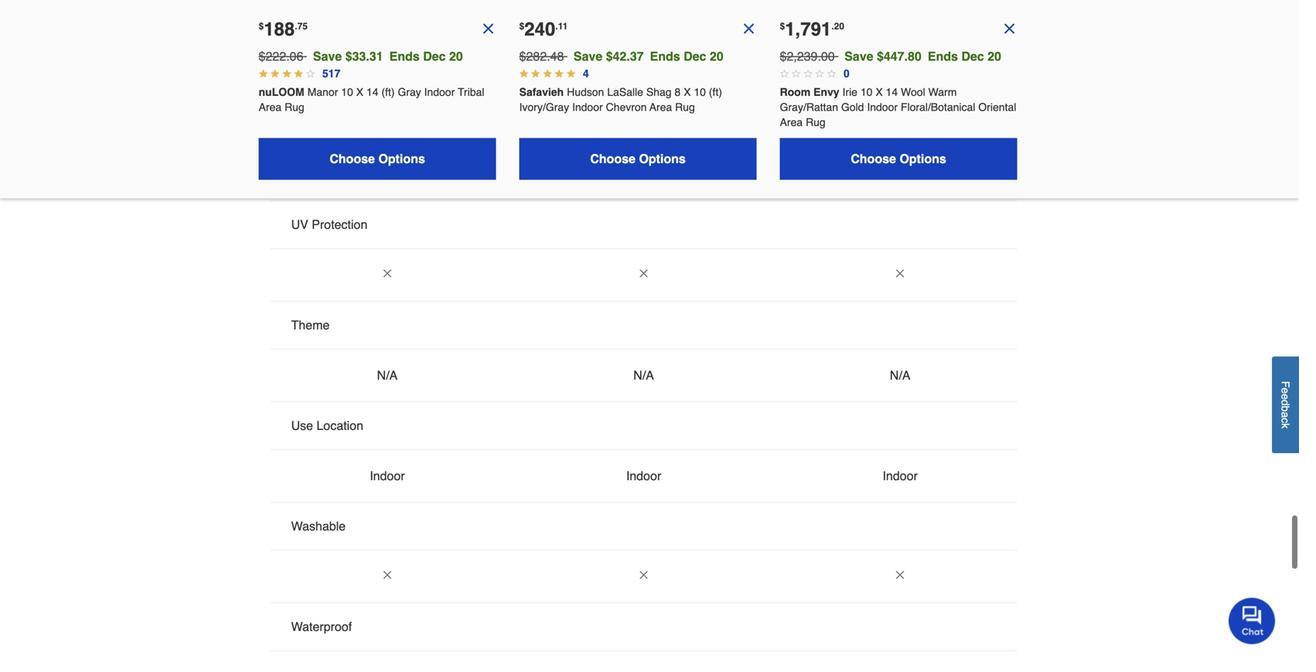 Task type: vqa. For each thing, say whether or not it's contained in the screenshot.
THE STERLING associated with the Sterling Lowe's button associated with first pickup image from left
no



Task type: locate. For each thing, give the bounding box(es) containing it.
$ up $282.48
[[519, 21, 525, 32]]

indoor inside hudson lasalle shag 8 x 10 (ft) ivory/gray indoor chevron area rug
[[572, 101, 603, 113]]

3 dec from the left
[[962, 49, 984, 63]]

1 4 out of 5 stars image from the left
[[259, 69, 268, 78]]

1 horizontal spatial x
[[684, 86, 691, 98]]

14 for (ft)
[[367, 86, 379, 98]]

10 right the "irie" on the top of the page
[[861, 86, 873, 98]]

1 horizontal spatial 10
[[694, 86, 706, 98]]

10 inside manor 10 x 14 (ft) gray indoor tribal area rug
[[341, 86, 353, 98]]

$ up $2,239.00
[[780, 21, 785, 32]]

2 horizontal spatial choose options button
[[780, 138, 1017, 180]]

2 horizontal spatial options
[[900, 151, 947, 166]]

n/a
[[377, 167, 398, 181], [634, 167, 654, 181], [890, 167, 911, 181], [377, 368, 398, 382], [634, 368, 654, 382], [890, 368, 911, 382]]

k
[[1280, 423, 1292, 429]]

4 out of 5 stars image
[[259, 69, 268, 78], [270, 69, 280, 78], [282, 69, 292, 78], [306, 69, 315, 78]]

warm
[[929, 86, 957, 98]]

options
[[378, 151, 425, 166], [639, 151, 686, 166], [900, 151, 947, 166]]

save up 0 in the top right of the page
[[845, 49, 874, 63]]

$222.06
[[259, 49, 303, 63]]

rug inside irie 10 x 14 wool warm gray/rattan gold indoor floral/botanical oriental area rug
[[806, 116, 826, 129]]

$ inside $ 188 . 75
[[259, 21, 264, 32]]

x right the "irie" on the top of the page
[[876, 86, 883, 98]]

options for first choose options button
[[378, 151, 425, 166]]

safavieh
[[519, 86, 564, 98]]

1 save from the left
[[313, 49, 342, 63]]

2 $ from the left
[[519, 21, 525, 32]]

e up d
[[1280, 388, 1292, 394]]

$ up $222.06 on the left of the page
[[259, 21, 264, 32]]

2 horizontal spatial $
[[780, 21, 785, 32]]

2 5 out of 5 stars image from the left
[[555, 69, 564, 78]]

1 horizontal spatial choose
[[590, 151, 636, 166]]

room envy
[[780, 86, 840, 98]]

2 horizontal spatial choose options
[[851, 151, 947, 166]]

14 down the $33.31
[[367, 86, 379, 98]]

(ft) inside manor 10 x 14 (ft) gray indoor tribal area rug
[[382, 86, 395, 98]]

0 horizontal spatial 5 out of 5 stars image
[[531, 69, 540, 78]]

choose options down manor 10 x 14 (ft) gray indoor tribal area rug
[[330, 151, 425, 166]]

1 horizontal spatial ends
[[650, 49, 680, 63]]

5 0 out of 5 stars element from the left
[[827, 69, 836, 78]]

ends up gray
[[389, 49, 420, 63]]

0 horizontal spatial 10
[[341, 86, 353, 98]]

choose options for third choose options button from left
[[851, 151, 947, 166]]

2 horizontal spatial x
[[876, 86, 883, 98]]

options down floral/botanical
[[900, 151, 947, 166]]

20 for 1,791
[[988, 49, 1002, 63]]

2 horizontal spatial .
[[832, 21, 834, 32]]

area down nuloom
[[259, 101, 282, 113]]

choose options
[[330, 151, 425, 166], [590, 151, 686, 166], [851, 151, 947, 166]]

. inside '$ 240 . 11'
[[556, 21, 558, 32]]

save up 517
[[313, 49, 342, 63]]

4 4 out of 5 stars image from the left
[[306, 69, 315, 78]]

2 horizontal spatial ends
[[928, 49, 958, 63]]

1 horizontal spatial area
[[650, 101, 672, 113]]

(ft) right "8" on the top right of the page
[[709, 86, 722, 98]]

1 5 out of 5 stars element from the left
[[519, 69, 529, 78]]

uv protection
[[291, 217, 368, 232]]

0 horizontal spatial $
[[259, 21, 264, 32]]

1 choose options from the left
[[330, 151, 425, 166]]

d
[[1280, 400, 1292, 406]]

choose
[[330, 151, 375, 166], [590, 151, 636, 166], [851, 151, 896, 166]]

. inside $ 1,791 . 20
[[832, 21, 834, 32]]

10 right "8" on the top right of the page
[[694, 86, 706, 98]]

1 ends from the left
[[389, 49, 420, 63]]

choose for 2nd choose options button from right
[[590, 151, 636, 166]]

no image for 240
[[741, 21, 757, 36]]

2 4 out of 5 stars image from the left
[[270, 69, 280, 78]]

dec for 188
[[423, 49, 446, 63]]

0 horizontal spatial area
[[259, 101, 282, 113]]

0 horizontal spatial (ft)
[[382, 86, 395, 98]]

choose options down chevron
[[590, 151, 686, 166]]

2 14 from the left
[[886, 86, 898, 98]]

0 horizontal spatial 5 out of 5 stars image
[[519, 69, 529, 78]]

theme
[[291, 318, 330, 332]]

3 . from the left
[[832, 21, 834, 32]]

2 horizontal spatial 5 out of 5 stars image
[[566, 69, 576, 78]]

3 choose from the left
[[851, 151, 896, 166]]

$
[[259, 21, 264, 32], [519, 21, 525, 32], [780, 21, 785, 32]]

$ for 1,791
[[780, 21, 785, 32]]

ends up warm at the right
[[928, 49, 958, 63]]

10 right manor
[[341, 86, 353, 98]]

hudson
[[567, 86, 604, 98]]

2 e from the top
[[1280, 394, 1292, 400]]

10 inside irie 10 x 14 wool warm gray/rattan gold indoor floral/botanical oriental area rug
[[861, 86, 873, 98]]

1 horizontal spatial dec
[[684, 49, 706, 63]]

14
[[367, 86, 379, 98], [886, 86, 898, 98]]

2 save from the left
[[574, 49, 603, 63]]

save up the 4
[[574, 49, 603, 63]]

$ 188 . 75
[[259, 19, 308, 40]]

20 inside $ 1,791 . 20
[[834, 21, 845, 32]]

5 4 out of 5 stars element from the left
[[306, 69, 315, 78]]

. up $2,239.00
[[832, 21, 834, 32]]

rug
[[285, 101, 304, 113], [675, 101, 695, 113], [806, 116, 826, 129]]

0 out of 5 stars image
[[815, 69, 825, 78]]

2 horizontal spatial save
[[845, 49, 874, 63]]

choose options for first choose options button
[[330, 151, 425, 166]]

choose down chevron
[[590, 151, 636, 166]]

choose options button
[[259, 138, 496, 180], [519, 138, 757, 180], [780, 138, 1017, 180]]

5 out of 5 stars image
[[519, 69, 529, 78], [555, 69, 564, 78], [566, 69, 576, 78]]

chevron
[[606, 101, 647, 113]]

3 save from the left
[[845, 49, 874, 63]]

0 horizontal spatial rug
[[285, 101, 304, 113]]

e up b
[[1280, 394, 1292, 400]]

save $33.31 ends dec 20
[[313, 49, 463, 63]]

area inside hudson lasalle shag 8 x 10 (ft) ivory/gray indoor chevron area rug
[[650, 101, 672, 113]]

ivory/gray
[[519, 101, 569, 113]]

0 horizontal spatial save
[[313, 49, 342, 63]]

3 choose options button from the left
[[780, 138, 1017, 180]]

.
[[295, 21, 297, 32], [556, 21, 558, 32], [832, 21, 834, 32]]

10
[[341, 86, 353, 98], [694, 86, 706, 98], [861, 86, 873, 98]]

1 horizontal spatial .
[[556, 21, 558, 32]]

1 $ from the left
[[259, 21, 264, 32]]

2 choose from the left
[[590, 151, 636, 166]]

20 for 240
[[710, 49, 724, 63]]

1 horizontal spatial options
[[639, 151, 686, 166]]

$ inside '$ 240 . 11'
[[519, 21, 525, 32]]

4 5 out of 5 stars element from the left
[[555, 69, 564, 78]]

5 out of 5 stars element
[[519, 69, 529, 78], [531, 69, 540, 78], [543, 69, 552, 78], [555, 69, 564, 78], [566, 69, 576, 78]]

x for nuloom
[[356, 86, 364, 98]]

a
[[1280, 412, 1292, 418]]

2 . from the left
[[556, 21, 558, 32]]

tribal
[[458, 86, 484, 98]]

options down manor 10 x 14 (ft) gray indoor tribal area rug
[[378, 151, 425, 166]]

rug down "8" on the top right of the page
[[675, 101, 695, 113]]

4
[[583, 67, 589, 80]]

choose down gold
[[851, 151, 896, 166]]

14 inside manor 10 x 14 (ft) gray indoor tribal area rug
[[367, 86, 379, 98]]

14 for wool
[[886, 86, 898, 98]]

2 0 out of 5 stars image from the left
[[792, 69, 801, 78]]

$2,239.00
[[780, 49, 835, 63]]

lasalle
[[607, 86, 643, 98]]

no image
[[381, 267, 394, 280], [638, 267, 650, 280], [894, 267, 907, 280], [381, 569, 394, 581], [638, 569, 650, 581]]

ends for 240
[[650, 49, 680, 63]]

1 choose from the left
[[330, 151, 375, 166]]

ends for 188
[[389, 49, 420, 63]]

4 out of 5 stars image for 3rd '4 out of 5 stars' element from right
[[282, 69, 292, 78]]

x down the $33.31
[[356, 86, 364, 98]]

4 4 out of 5 stars element from the left
[[294, 69, 303, 78]]

dec
[[423, 49, 446, 63], [684, 49, 706, 63], [962, 49, 984, 63]]

wool
[[901, 86, 926, 98]]

manor
[[308, 86, 338, 98]]

2 horizontal spatial choose
[[851, 151, 896, 166]]

4 out of 5 stars image for fourth '4 out of 5 stars' element from the right
[[270, 69, 280, 78]]

location
[[317, 418, 363, 433]]

3 x from the left
[[876, 86, 883, 98]]

indoor
[[424, 86, 455, 98], [572, 101, 603, 113], [867, 101, 898, 113], [370, 469, 405, 483], [626, 469, 661, 483], [883, 469, 918, 483]]

b
[[1280, 406, 1292, 412]]

188
[[264, 19, 295, 40]]

10 inside hudson lasalle shag 8 x 10 (ft) ivory/gray indoor chevron area rug
[[694, 86, 706, 98]]

dec up oriental
[[962, 49, 984, 63]]

1 horizontal spatial $
[[519, 21, 525, 32]]

ends up shag
[[650, 49, 680, 63]]

1 horizontal spatial choose options
[[590, 151, 686, 166]]

$ inside $ 1,791 . 20
[[780, 21, 785, 32]]

1 horizontal spatial 14
[[886, 86, 898, 98]]

choose options button down irie 10 x 14 wool warm gray/rattan gold indoor floral/botanical oriental area rug
[[780, 138, 1017, 180]]

2 choose options from the left
[[590, 151, 686, 166]]

1 5 out of 5 stars image from the left
[[531, 69, 540, 78]]

3 0 out of 5 stars element from the left
[[804, 69, 813, 78]]

1 options from the left
[[378, 151, 425, 166]]

0 horizontal spatial x
[[356, 86, 364, 98]]

3 5 out of 5 stars element from the left
[[543, 69, 552, 78]]

x inside manor 10 x 14 (ft) gray indoor tribal area rug
[[356, 86, 364, 98]]

14 left wool
[[886, 86, 898, 98]]

gray
[[398, 86, 421, 98]]

1 14 from the left
[[367, 86, 379, 98]]

2 0 out of 5 stars element from the left
[[792, 69, 801, 78]]

1 10 from the left
[[341, 86, 353, 98]]

washable
[[291, 519, 346, 533]]

. up $282.48
[[556, 21, 558, 32]]

0 out of 5 stars image
[[780, 69, 789, 78], [792, 69, 801, 78], [804, 69, 813, 78], [827, 69, 836, 78]]

. up $222.06 on the left of the page
[[295, 21, 297, 32]]

1 horizontal spatial 5 out of 5 stars image
[[543, 69, 552, 78]]

gold
[[841, 101, 864, 113]]

1 horizontal spatial choose options button
[[519, 138, 757, 180]]

2 options from the left
[[639, 151, 686, 166]]

3 options from the left
[[900, 151, 947, 166]]

0 horizontal spatial choose options button
[[259, 138, 496, 180]]

. for 240
[[556, 21, 558, 32]]

2 x from the left
[[684, 86, 691, 98]]

1 e from the top
[[1280, 388, 1292, 394]]

0 horizontal spatial choose
[[330, 151, 375, 166]]

4 out of 5 stars element
[[259, 69, 268, 78], [270, 69, 280, 78], [282, 69, 292, 78], [294, 69, 303, 78], [306, 69, 315, 78]]

rug down gray/rattan on the top right of page
[[806, 116, 826, 129]]

choose down manor 10 x 14 (ft) gray indoor tribal area rug
[[330, 151, 375, 166]]

0 horizontal spatial options
[[378, 151, 425, 166]]

0 out of 5 stars element
[[780, 69, 789, 78], [792, 69, 801, 78], [804, 69, 813, 78], [815, 69, 825, 78], [827, 69, 836, 78]]

save $447.80 ends dec 20
[[845, 49, 1002, 63]]

1 (ft) from the left
[[382, 86, 395, 98]]

20
[[834, 21, 845, 32], [449, 49, 463, 63], [710, 49, 724, 63], [988, 49, 1002, 63]]

0 horizontal spatial 14
[[367, 86, 379, 98]]

3 5 out of 5 stars image from the left
[[566, 69, 576, 78]]

0 horizontal spatial ends
[[389, 49, 420, 63]]

1 horizontal spatial save
[[574, 49, 603, 63]]

e
[[1280, 388, 1292, 394], [1280, 394, 1292, 400]]

ends for 1,791
[[928, 49, 958, 63]]

(ft) inside hudson lasalle shag 8 x 10 (ft) ivory/gray indoor chevron area rug
[[709, 86, 722, 98]]

2 10 from the left
[[694, 86, 706, 98]]

2 horizontal spatial 10
[[861, 86, 873, 98]]

$33.31
[[345, 49, 383, 63]]

1 x from the left
[[356, 86, 364, 98]]

x right "8" on the top right of the page
[[684, 86, 691, 98]]

no image
[[481, 21, 496, 36], [741, 21, 757, 36], [1002, 21, 1017, 36], [894, 569, 907, 581]]

rug inside hudson lasalle shag 8 x 10 (ft) ivory/gray indoor chevron area rug
[[675, 101, 695, 113]]

manor 10 x 14 (ft) gray indoor tribal area rug
[[259, 86, 487, 113]]

area down gray/rattan on the top right of page
[[780, 116, 803, 129]]

2 ends from the left
[[650, 49, 680, 63]]

choose options button down chevron
[[519, 138, 757, 180]]

517
[[322, 67, 340, 80]]

indoor inside irie 10 x 14 wool warm gray/rattan gold indoor floral/botanical oriental area rug
[[867, 101, 898, 113]]

4 out of 5 stars image for fifth '4 out of 5 stars' element from the left
[[306, 69, 315, 78]]

5 out of 5 stars image
[[531, 69, 540, 78], [543, 69, 552, 78]]

save
[[313, 49, 342, 63], [574, 49, 603, 63], [845, 49, 874, 63]]

3 0 out of 5 stars image from the left
[[804, 69, 813, 78]]

3 4 out of 5 stars image from the left
[[282, 69, 292, 78]]

f
[[1280, 381, 1292, 388]]

choose options button down manor 10 x 14 (ft) gray indoor tribal area rug
[[259, 138, 496, 180]]

2 horizontal spatial dec
[[962, 49, 984, 63]]

2 horizontal spatial area
[[780, 116, 803, 129]]

(ft) left gray
[[382, 86, 395, 98]]

1 horizontal spatial rug
[[675, 101, 695, 113]]

3 10 from the left
[[861, 86, 873, 98]]

protection
[[312, 217, 368, 232]]

0 horizontal spatial choose options
[[330, 151, 425, 166]]

area down shag
[[650, 101, 672, 113]]

0 horizontal spatial dec
[[423, 49, 446, 63]]

2 (ft) from the left
[[709, 86, 722, 98]]

1 horizontal spatial (ft)
[[709, 86, 722, 98]]

ends
[[389, 49, 420, 63], [650, 49, 680, 63], [928, 49, 958, 63]]

uv
[[291, 217, 308, 232]]

0 horizontal spatial .
[[295, 21, 297, 32]]

area
[[259, 101, 282, 113], [650, 101, 672, 113], [780, 116, 803, 129]]

1 . from the left
[[295, 21, 297, 32]]

2 horizontal spatial rug
[[806, 116, 826, 129]]

x inside irie 10 x 14 wool warm gray/rattan gold indoor floral/botanical oriental area rug
[[876, 86, 883, 98]]

14 inside irie 10 x 14 wool warm gray/rattan gold indoor floral/botanical oriental area rug
[[886, 86, 898, 98]]

rug down nuloom
[[285, 101, 304, 113]]

4 out of 5 stars image for first '4 out of 5 stars' element
[[259, 69, 268, 78]]

1 dec from the left
[[423, 49, 446, 63]]

choose options down irie 10 x 14 wool warm gray/rattan gold indoor floral/botanical oriental area rug
[[851, 151, 947, 166]]

dec right $42.37
[[684, 49, 706, 63]]

1 horizontal spatial 5 out of 5 stars image
[[555, 69, 564, 78]]

options down chevron
[[639, 151, 686, 166]]

choose for third choose options button from left
[[851, 151, 896, 166]]

. inside $ 188 . 75
[[295, 21, 297, 32]]

3 choose options from the left
[[851, 151, 947, 166]]

3 ends from the left
[[928, 49, 958, 63]]

0
[[844, 67, 850, 80]]

hudson lasalle shag 8 x 10 (ft) ivory/gray indoor chevron area rug
[[519, 86, 725, 113]]

no image for 1,791
[[1002, 21, 1017, 36]]

2 dec from the left
[[684, 49, 706, 63]]

3 4 out of 5 stars element from the left
[[282, 69, 292, 78]]

(ft)
[[382, 86, 395, 98], [709, 86, 722, 98]]

4 out of 5 stars image
[[294, 69, 303, 78]]

3 $ from the left
[[780, 21, 785, 32]]

dec right the $33.31
[[423, 49, 446, 63]]

x
[[356, 86, 364, 98], [684, 86, 691, 98], [876, 86, 883, 98]]



Task type: describe. For each thing, give the bounding box(es) containing it.
$42.37
[[606, 49, 644, 63]]

options for 2nd choose options button from right
[[639, 151, 686, 166]]

2 4 out of 5 stars element from the left
[[270, 69, 280, 78]]

1 0 out of 5 stars element from the left
[[780, 69, 789, 78]]

$ for 240
[[519, 21, 525, 32]]

chat invite button image
[[1229, 597, 1276, 644]]

240
[[525, 19, 556, 40]]

irie 10 x 14 wool warm gray/rattan gold indoor floral/botanical oriental area rug
[[780, 86, 1019, 129]]

use
[[291, 418, 313, 433]]

rug inside manor 10 x 14 (ft) gray indoor tribal area rug
[[285, 101, 304, 113]]

1,791
[[785, 19, 832, 40]]

waterproof
[[291, 620, 352, 634]]

. for 188
[[295, 21, 297, 32]]

$ 240 . 11
[[519, 19, 568, 40]]

envy
[[814, 86, 840, 98]]

area inside irie 10 x 14 wool warm gray/rattan gold indoor floral/botanical oriental area rug
[[780, 116, 803, 129]]

10 for room envy
[[861, 86, 873, 98]]

save $42.37 ends dec 20
[[574, 49, 724, 63]]

shag
[[646, 86, 672, 98]]

20 for 188
[[449, 49, 463, 63]]

nuloom
[[259, 86, 304, 98]]

1 5 out of 5 stars image from the left
[[519, 69, 529, 78]]

1 4 out of 5 stars element from the left
[[259, 69, 268, 78]]

1 choose options button from the left
[[259, 138, 496, 180]]

$282.48
[[519, 49, 564, 63]]

use location
[[291, 418, 363, 433]]

4 0 out of 5 stars element from the left
[[815, 69, 825, 78]]

save for 188
[[313, 49, 342, 63]]

$447.80
[[877, 49, 922, 63]]

4 0 out of 5 stars image from the left
[[827, 69, 836, 78]]

2 choose options button from the left
[[519, 138, 757, 180]]

options for third choose options button from left
[[900, 151, 947, 166]]

x inside hudson lasalle shag 8 x 10 (ft) ivory/gray indoor chevron area rug
[[684, 86, 691, 98]]

$ for 188
[[259, 21, 264, 32]]

gray/rattan
[[780, 101, 838, 113]]

irie
[[843, 86, 858, 98]]

$ 1,791 . 20
[[780, 19, 845, 40]]

indoor inside manor 10 x 14 (ft) gray indoor tribal area rug
[[424, 86, 455, 98]]

save for 1,791
[[845, 49, 874, 63]]

1 0 out of 5 stars image from the left
[[780, 69, 789, 78]]

. for 1,791
[[832, 21, 834, 32]]

choose options for 2nd choose options button from right
[[590, 151, 686, 166]]

11
[[558, 21, 568, 32]]

oriental
[[979, 101, 1017, 113]]

dec for 1,791
[[962, 49, 984, 63]]

area inside manor 10 x 14 (ft) gray indoor tribal area rug
[[259, 101, 282, 113]]

c
[[1280, 418, 1292, 423]]

save for 240
[[574, 49, 603, 63]]

dec for 240
[[684, 49, 706, 63]]

2 5 out of 5 stars element from the left
[[531, 69, 540, 78]]

no image for 188
[[481, 21, 496, 36]]

f e e d b a c k
[[1280, 381, 1292, 429]]

8
[[675, 86, 681, 98]]

f e e d b a c k button
[[1272, 357, 1299, 453]]

choose for first choose options button
[[330, 151, 375, 166]]

floral/botanical
[[901, 101, 976, 113]]

room
[[780, 86, 811, 98]]

x for room envy
[[876, 86, 883, 98]]

2 5 out of 5 stars image from the left
[[543, 69, 552, 78]]

5 5 out of 5 stars element from the left
[[566, 69, 576, 78]]

75
[[297, 21, 308, 32]]

10 for nuloom
[[341, 86, 353, 98]]



